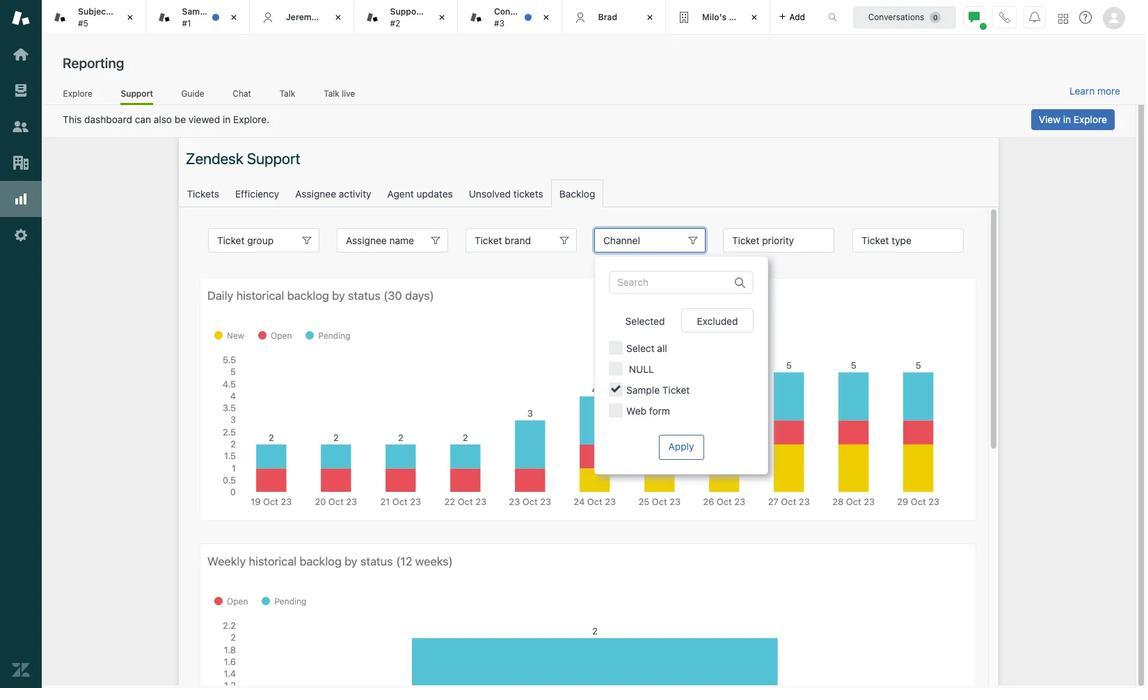 Task type: locate. For each thing, give the bounding box(es) containing it.
talk left live
[[324, 88, 339, 99]]

jeremy miller tab
[[250, 0, 354, 35]]

subject line #5
[[78, 6, 129, 28]]

2 in from the left
[[1063, 113, 1071, 125]]

1 horizontal spatial talk
[[324, 88, 339, 99]]

1 in from the left
[[223, 113, 231, 125]]

explore link
[[63, 88, 93, 103]]

reporting image
[[12, 190, 30, 208]]

0 vertical spatial explore
[[63, 88, 92, 99]]

brad tab
[[562, 0, 666, 35]]

2 tab from the left
[[458, 0, 562, 35]]

explore down learn more link
[[1074, 113, 1107, 125]]

talk for talk
[[280, 88, 295, 99]]

chat link
[[232, 88, 251, 103]]

jeremy miller
[[286, 12, 341, 22]]

zendesk products image
[[1058, 14, 1068, 23]]

get started image
[[12, 45, 30, 63]]

conversations button
[[853, 6, 956, 28]]

talk right chat
[[280, 88, 295, 99]]

0 horizontal spatial tab
[[42, 0, 146, 35]]

2 close image from the left
[[747, 10, 761, 24]]

0 horizontal spatial talk
[[280, 88, 295, 99]]

close image right #2
[[435, 10, 449, 24]]

chat
[[233, 88, 251, 99]]

miller
[[318, 12, 341, 22]]

1 vertical spatial explore
[[1074, 113, 1107, 125]]

contact
[[494, 6, 527, 17]]

close image inside jeremy miller "tab"
[[331, 10, 345, 24]]

5 close image from the left
[[643, 10, 657, 24]]

1 tab from the left
[[42, 0, 146, 35]]

0 horizontal spatial close image
[[331, 10, 345, 24]]

1 horizontal spatial close image
[[747, 10, 761, 24]]

talk
[[280, 88, 295, 99], [324, 88, 339, 99]]

talk live
[[324, 88, 355, 99]]

explore
[[63, 88, 92, 99], [1074, 113, 1107, 125]]

1 horizontal spatial explore
[[1074, 113, 1107, 125]]

2 close image from the left
[[227, 10, 241, 24]]

close image inside tab
[[747, 10, 761, 24]]

guide link
[[181, 88, 205, 103]]

tabs tab list
[[42, 0, 813, 35]]

in right viewed
[[223, 113, 231, 125]]

close image right the subject
[[123, 10, 137, 24]]

1 horizontal spatial in
[[1063, 113, 1071, 125]]

close image inside #2 tab
[[435, 10, 449, 24]]

close image right #1
[[227, 10, 241, 24]]

learn
[[1070, 85, 1095, 97]]

#2
[[390, 18, 400, 28]]

2 horizontal spatial tab
[[666, 0, 770, 35]]

reporting
[[63, 55, 124, 71]]

explore up this
[[63, 88, 92, 99]]

close image right jeremy
[[331, 10, 345, 24]]

#1 tab
[[146, 0, 250, 35]]

close image
[[123, 10, 137, 24], [227, 10, 241, 24], [435, 10, 449, 24], [539, 10, 553, 24], [643, 10, 657, 24]]

learn more link
[[1070, 85, 1120, 97]]

button displays agent's chat status as online. image
[[969, 11, 980, 23]]

close image right brad
[[643, 10, 657, 24]]

1 close image from the left
[[123, 10, 137, 24]]

tab
[[42, 0, 146, 35], [458, 0, 562, 35], [666, 0, 770, 35]]

3 close image from the left
[[435, 10, 449, 24]]

talk for talk live
[[324, 88, 339, 99]]

1 close image from the left
[[331, 10, 345, 24]]

#3
[[494, 18, 505, 28]]

tab containing subject line
[[42, 0, 146, 35]]

close image right contact #3
[[539, 10, 553, 24]]

2 talk from the left
[[324, 88, 339, 99]]

close image inside brad tab
[[643, 10, 657, 24]]

can
[[135, 113, 151, 125]]

zendesk support image
[[12, 9, 30, 27]]

contact #3
[[494, 6, 527, 28]]

1 horizontal spatial tab
[[458, 0, 562, 35]]

0 horizontal spatial in
[[223, 113, 231, 125]]

close image left "add" popup button
[[747, 10, 761, 24]]

close image
[[331, 10, 345, 24], [747, 10, 761, 24]]

admin image
[[12, 226, 30, 244]]

more
[[1097, 85, 1120, 97]]

1 talk from the left
[[280, 88, 295, 99]]

explore.
[[233, 113, 269, 125]]

in
[[223, 113, 231, 125], [1063, 113, 1071, 125]]

customers image
[[12, 118, 30, 136]]

close image for #2 tab
[[435, 10, 449, 24]]

close image for jeremy miller "tab"
[[331, 10, 345, 24]]

in right view
[[1063, 113, 1071, 125]]

this dashboard can also be viewed in explore.
[[63, 113, 269, 125]]



Task type: vqa. For each thing, say whether or not it's contained in the screenshot.
MILLER
yes



Task type: describe. For each thing, give the bounding box(es) containing it.
organizations image
[[12, 154, 30, 172]]

this
[[63, 113, 82, 125]]

get help image
[[1079, 11, 1092, 24]]

live
[[342, 88, 355, 99]]

learn more
[[1070, 85, 1120, 97]]

views image
[[12, 81, 30, 100]]

close image inside #1 tab
[[227, 10, 241, 24]]

conversations
[[868, 11, 924, 22]]

main element
[[0, 0, 42, 688]]

in inside button
[[1063, 113, 1071, 125]]

notifications image
[[1029, 11, 1040, 23]]

also
[[154, 113, 172, 125]]

support link
[[121, 88, 153, 105]]

close image for tab containing subject line
[[123, 10, 137, 24]]

support
[[121, 88, 153, 99]]

close image for 3rd tab from left
[[747, 10, 761, 24]]

jeremy
[[286, 12, 316, 22]]

4 close image from the left
[[539, 10, 553, 24]]

subject
[[78, 6, 109, 17]]

talk link
[[279, 88, 295, 103]]

dashboard
[[84, 113, 132, 125]]

viewed
[[189, 113, 220, 125]]

brad
[[598, 12, 617, 22]]

#1
[[182, 18, 191, 28]]

view
[[1039, 113, 1061, 125]]

0 horizontal spatial explore
[[63, 88, 92, 99]]

view in explore button
[[1031, 109, 1115, 130]]

tab containing contact
[[458, 0, 562, 35]]

talk live link
[[323, 88, 356, 103]]

explore inside button
[[1074, 113, 1107, 125]]

close image for brad tab
[[643, 10, 657, 24]]

add
[[789, 11, 805, 22]]

view in explore
[[1039, 113, 1107, 125]]

add button
[[770, 0, 813, 34]]

3 tab from the left
[[666, 0, 770, 35]]

be
[[175, 113, 186, 125]]

#5
[[78, 18, 88, 28]]

line
[[111, 6, 129, 17]]

guide
[[181, 88, 204, 99]]

#2 tab
[[354, 0, 458, 35]]

zendesk image
[[12, 661, 30, 679]]



